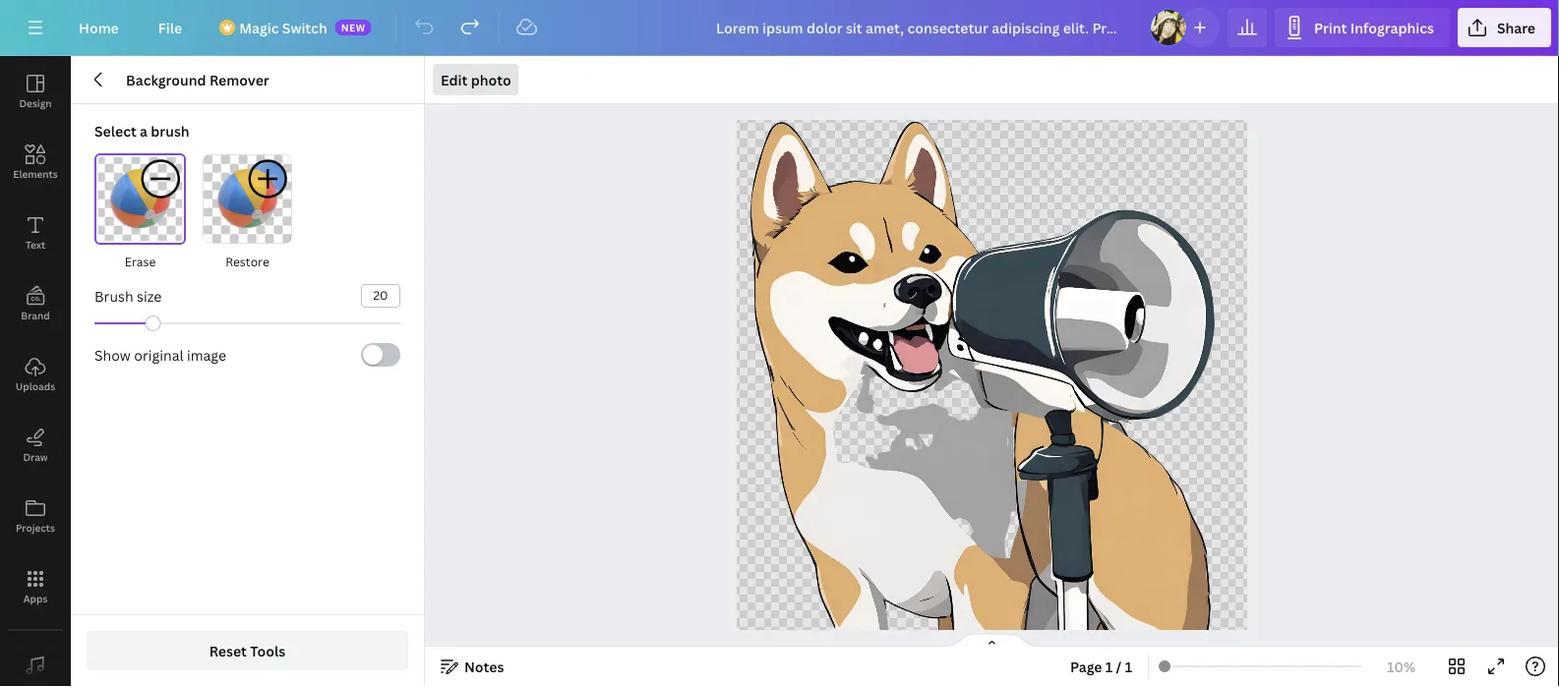 Task type: locate. For each thing, give the bounding box(es) containing it.
elit.
[[1090, 199, 1100, 206], [1123, 371, 1133, 378], [990, 512, 999, 519], [903, 614, 912, 621]]

dignissim down qualifying in the bottom of the page
[[1111, 384, 1134, 391]]

notes
[[464, 658, 504, 676]]

home link
[[63, 8, 135, 47]]

home
[[79, 18, 119, 37]]

apps button
[[0, 552, 71, 623]]

consectetur down the 'closing'
[[845, 614, 875, 621]]

eget down the 'closing'
[[889, 621, 900, 628]]

magic
[[239, 18, 279, 37]]

10%
[[1387, 658, 1416, 676]]

show pages image
[[945, 634, 1040, 649]]

1 vertical spatial show
[[929, 489, 966, 506]]

image
[[187, 346, 226, 365]]

ullamcorper
[[1089, 205, 1119, 212], [1117, 377, 1147, 384], [988, 518, 1019, 525], [901, 621, 932, 628]]

infographics
[[1351, 18, 1434, 37]]

show left original
[[94, 346, 131, 365]]

nisl, down the 'closing'
[[878, 621, 888, 628]]

dignissim
[[1048, 212, 1072, 219], [1111, 384, 1134, 391], [948, 525, 971, 532], [860, 628, 884, 634]]

show
[[94, 346, 131, 365], [929, 489, 966, 506]]

design button
[[0, 56, 71, 127]]

sit
[[1081, 192, 1088, 199], [1125, 364, 1132, 371], [981, 505, 987, 512], [894, 608, 900, 615]]

show left value
[[929, 489, 966, 506]]

1 horizontal spatial 1
[[1125, 658, 1133, 676]]

1 horizontal spatial show
[[929, 489, 966, 506]]

orci
[[1055, 205, 1064, 212], [1082, 377, 1092, 384], [954, 518, 964, 525], [867, 621, 876, 628]]

1 left /
[[1106, 658, 1113, 676]]

ultricies
[[1033, 205, 1053, 212], [1061, 377, 1081, 384], [933, 518, 953, 525], [845, 621, 866, 628]]

adipiscing down the 'closing'
[[876, 614, 901, 621]]

print
[[1315, 18, 1347, 37]]

show value
[[929, 489, 1008, 506]]

ipsum
[[1050, 192, 1066, 199], [1094, 364, 1110, 371], [950, 505, 965, 512], [863, 608, 878, 615]]

projects button
[[0, 481, 71, 552]]

restore
[[226, 253, 269, 270]]

1
[[1106, 658, 1113, 676], [1125, 658, 1133, 676]]

consectetur down connecting
[[1033, 199, 1063, 206]]

10% button
[[1370, 651, 1434, 683]]

0 horizontal spatial 1
[[1106, 658, 1113, 676]]

dignissim down connecting
[[1048, 212, 1072, 219]]

remover
[[209, 70, 269, 89]]

ultricies down qualifying in the bottom of the page
[[1061, 377, 1081, 384]]

background
[[126, 70, 206, 89]]

lorem
[[1033, 192, 1049, 199], [1077, 364, 1093, 371], [933, 505, 949, 512], [845, 608, 861, 615]]

1 right /
[[1125, 658, 1133, 676]]

reset tools
[[209, 642, 286, 661]]

background remover
[[126, 70, 269, 89]]

uploads
[[16, 380, 55, 393]]

value
[[969, 489, 1008, 506]]

text
[[25, 238, 45, 251]]

orci down connecting
[[1055, 205, 1064, 212]]

ligula down the 'closing'
[[845, 628, 859, 634]]

orci down the 'closing'
[[867, 621, 876, 628]]

consectetur
[[1033, 199, 1063, 206], [1066, 371, 1096, 378], [933, 512, 962, 519], [845, 614, 875, 621]]

dolor
[[1067, 192, 1080, 199], [1111, 364, 1124, 371], [966, 505, 980, 512], [879, 608, 892, 615]]

edit photo button
[[433, 64, 519, 95]]

edit photo
[[441, 70, 511, 89]]

apps
[[23, 592, 48, 606]]

0 vertical spatial show
[[94, 346, 131, 365]]

ultricies down show value
[[933, 518, 953, 525]]

page
[[1071, 658, 1102, 676]]

file button
[[142, 8, 198, 47]]

size
[[137, 287, 162, 306]]

quis.
[[1073, 212, 1085, 219], [1135, 384, 1147, 391], [972, 525, 984, 532], [885, 628, 897, 634]]

draw button
[[0, 410, 71, 481]]

Design title text field
[[701, 8, 1141, 47]]

nisl,
[[1065, 205, 1076, 212], [1093, 377, 1103, 384], [965, 518, 975, 525], [878, 621, 888, 628]]

adipiscing
[[1064, 199, 1089, 206], [1097, 371, 1122, 378], [964, 512, 989, 519], [876, 614, 901, 621]]

eget down value
[[976, 518, 987, 525]]

file
[[158, 18, 182, 37]]

eget
[[1077, 205, 1088, 212], [1105, 377, 1116, 384], [976, 518, 987, 525], [889, 621, 900, 628]]

quis. down show value
[[972, 525, 984, 532]]

show for show original image
[[94, 346, 131, 365]]

erase button
[[94, 153, 186, 273]]

brush
[[94, 287, 133, 306]]

dignissim down the 'closing'
[[860, 628, 884, 634]]

show original image
[[94, 346, 226, 365]]

closing
[[845, 592, 899, 608]]

Brush size text field
[[362, 285, 399, 307]]

ligula
[[1033, 212, 1047, 219], [1096, 384, 1109, 391], [933, 525, 946, 532], [845, 628, 859, 634]]

adipiscing down show value
[[964, 512, 989, 519]]

consectetur down qualifying in the bottom of the page
[[1066, 371, 1096, 378]]

amet,
[[1089, 192, 1103, 199], [1133, 364, 1147, 371], [988, 505, 1003, 512], [901, 608, 915, 615]]

edit
[[441, 70, 468, 89]]

orci down show value
[[954, 518, 964, 525]]

text button
[[0, 198, 71, 269]]

lorem ipsum dolor sit amet, consectetur adipiscing elit. proin ultricies orci nisl, eget ullamcorper ligula dignissim quis.
[[1033, 192, 1119, 219], [1061, 364, 1147, 391], [933, 505, 1019, 532], [845, 608, 932, 634]]

share button
[[1458, 8, 1552, 47]]

notes button
[[433, 651, 512, 683]]

eget down qualifying in the bottom of the page
[[1105, 377, 1116, 384]]

new
[[341, 21, 366, 34]]

0 horizontal spatial show
[[94, 346, 131, 365]]

2 1 from the left
[[1125, 658, 1133, 676]]

original
[[134, 346, 184, 365]]

photo
[[471, 70, 511, 89]]

side panel tab list
[[0, 56, 71, 687]]

proin
[[1101, 199, 1114, 206], [1134, 371, 1147, 378], [1001, 512, 1014, 519], [913, 614, 927, 621]]

adipiscing down connecting
[[1064, 199, 1089, 206]]



Task type: vqa. For each thing, say whether or not it's contained in the screenshot.
Print Infographics
yes



Task type: describe. For each thing, give the bounding box(es) containing it.
ligula down connecting
[[1033, 212, 1047, 219]]

nisl, down connecting
[[1065, 205, 1076, 212]]

dignissim down show value
[[948, 525, 971, 532]]

brand
[[21, 309, 50, 322]]

a
[[140, 122, 148, 140]]

adipiscing down qualifying in the bottom of the page
[[1097, 371, 1122, 378]]

share
[[1497, 18, 1536, 37]]

select a brush
[[94, 122, 190, 140]]

restore button
[[202, 153, 293, 273]]

elements button
[[0, 127, 71, 198]]

draw
[[23, 451, 48, 464]]

print infographics
[[1315, 18, 1434, 37]]

ultricies down the 'closing'
[[845, 621, 866, 628]]

nisl, down show value
[[965, 518, 975, 525]]

elements
[[13, 167, 58, 181]]

page 1 / 1
[[1071, 658, 1133, 676]]

/
[[1116, 658, 1122, 676]]

magic switch
[[239, 18, 327, 37]]

tools
[[250, 642, 286, 661]]

show for show value
[[929, 489, 966, 506]]

brand button
[[0, 269, 71, 339]]

eget down connecting
[[1077, 205, 1088, 212]]

uploads button
[[0, 339, 71, 410]]

design
[[19, 96, 52, 110]]

orci down qualifying in the bottom of the page
[[1082, 377, 1092, 384]]

reset tools button
[[87, 632, 408, 671]]

ligula down show value
[[933, 525, 946, 532]]

switch
[[282, 18, 327, 37]]

connecting
[[1033, 176, 1114, 193]]

projects
[[16, 521, 55, 535]]

consectetur down show value
[[933, 512, 962, 519]]

qualifying
[[1072, 348, 1147, 365]]

main menu bar
[[0, 0, 1560, 56]]

ultricies down connecting
[[1033, 205, 1053, 212]]

brush
[[151, 122, 190, 140]]

reset
[[209, 642, 247, 661]]

quis. down qualifying in the bottom of the page
[[1135, 384, 1147, 391]]

quis. down the 'closing'
[[885, 628, 897, 634]]

nisl, down qualifying in the bottom of the page
[[1093, 377, 1103, 384]]

brush size
[[94, 287, 162, 306]]

print infographics button
[[1275, 8, 1450, 47]]

ligula down qualifying in the bottom of the page
[[1096, 384, 1109, 391]]

erase
[[125, 253, 156, 270]]

select
[[94, 122, 137, 140]]

quis. down connecting
[[1073, 212, 1085, 219]]

1 1 from the left
[[1106, 658, 1113, 676]]



